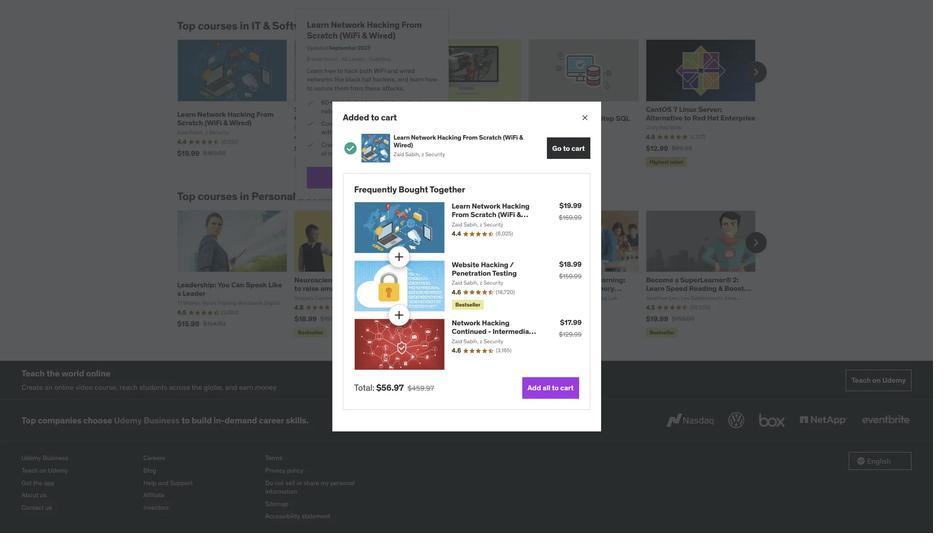 Task type: locate. For each thing, give the bounding box(es) containing it.
it
[[252, 19, 261, 33]]

networks up secure
[[307, 75, 333, 84]]

detailed
[[335, 98, 357, 106]]

0 vertical spatial online
[[86, 369, 111, 379]]

0 vertical spatial on
[[873, 376, 882, 385]]

on up eventbrite image at the right bottom
[[873, 376, 882, 385]]

0 horizontal spatial 6025 reviews element
[[221, 139, 239, 146]]

0 vertical spatial go to cart button
[[547, 138, 591, 159]]

courses
[[198, 19, 238, 33], [198, 190, 238, 204]]

zaid sabih, z security
[[452, 221, 504, 228], [452, 338, 504, 345]]

0 horizontal spatial $169.99
[[203, 149, 226, 157]]

online up course, on the left bottom of page
[[86, 369, 111, 379]]

of inside crack wep/wpa/wpa2 using a number of methods.
[[321, 150, 327, 158]]

0 horizontal spatial go to cart
[[344, 173, 376, 182]]

0 vertical spatial zaid sabih, z security
[[452, 221, 504, 228]]

1 horizontal spatial go to cart
[[553, 144, 585, 153]]

2 courses from the top
[[198, 190, 238, 204]]

0 vertical spatial go to cart
[[553, 144, 585, 153]]

zaid inside carousel element
[[177, 129, 188, 136]]

$169.99 inside added to cart dialog
[[559, 214, 582, 222]]

to inside button
[[552, 384, 559, 393]]

0 vertical spatial (6,025)
[[221, 139, 239, 145]]

english
[[868, 457, 892, 466]]

in left it
[[240, 19, 249, 33]]

all
[[342, 56, 348, 62]]

the right get
[[33, 480, 42, 488]]

about
[[22, 492, 38, 500]]

next image
[[749, 236, 764, 250]]

go to cart button
[[547, 138, 591, 159], [307, 167, 413, 189]]

teach inside 'udemy business teach on udemy get the app about us contact us'
[[22, 467, 38, 475]]

udemy up eventbrite image at the right bottom
[[883, 376, 907, 385]]

0 vertical spatial $169.99
[[203, 149, 226, 157]]

1 in from the top
[[240, 19, 249, 33]]

$19.99 inside added to cart dialog
[[560, 201, 582, 210]]

how down hours
[[325, 67, 336, 75]]

1 horizontal spatial $169.99
[[559, 214, 582, 222]]

$169.99 inside '$19.99 $169.99'
[[203, 149, 226, 157]]

2 zaid sabih, z security from the top
[[452, 338, 504, 345]]

sabih,
[[189, 129, 204, 136], [406, 151, 421, 158], [464, 221, 479, 228], [464, 280, 479, 286], [464, 338, 479, 345]]

0 vertical spatial $19.99 $169.99
[[177, 149, 226, 158]]

without
[[321, 128, 343, 136]]

2 in from the top
[[240, 190, 249, 204]]

and right help
[[158, 480, 169, 488]]

security inside carousel element
[[209, 129, 229, 136]]

teach on udemy link up eventbrite image at the right bottom
[[846, 370, 912, 392]]

z
[[205, 129, 208, 136], [422, 151, 424, 158], [480, 221, 483, 228], [480, 280, 483, 286], [480, 338, 483, 345]]

0 vertical spatial of
[[380, 120, 385, 128]]

zaid sabih, z security down continued in the bottom of the page
[[452, 338, 504, 345]]

1 horizontal spatial business
[[144, 416, 180, 426]]

1 horizontal spatial of
[[380, 120, 385, 128]]

my
[[321, 480, 329, 488]]

0 horizontal spatial on
[[40, 467, 47, 475]]

updated
[[307, 44, 328, 51]]

from
[[402, 19, 422, 30], [257, 110, 274, 119], [463, 134, 478, 142], [452, 210, 469, 219]]

60+
[[321, 98, 333, 106]]

sabih, inside carousel element
[[189, 129, 204, 136]]

udemy business link down students
[[114, 416, 180, 426]]

of
[[380, 120, 385, 128], [321, 150, 327, 158]]

contact us link
[[22, 503, 136, 515]]

4.6 for website hacking / penetration testing
[[452, 289, 461, 297]]

website
[[452, 260, 480, 269]]

4.6
[[452, 289, 461, 297], [452, 347, 461, 355]]

added to cart dialog
[[332, 102, 601, 432]]

hacking inside the learn network hacking from scratch (wifi & wired) updated september 2023
[[367, 19, 400, 30]]

udemy business link up get the app link
[[22, 453, 136, 465]]

go to cart down close modal icon
[[553, 144, 585, 153]]

levels
[[349, 56, 365, 62]]

1 vertical spatial 4.6
[[452, 347, 461, 355]]

1 vertical spatial in
[[240, 190, 249, 204]]

2 vertical spatial top
[[22, 416, 36, 426]]

learn network hacking from scratch (wifi & wired) link inside carousel element
[[177, 110, 274, 127]]

4.6 down the "advanced"
[[452, 347, 461, 355]]

1 vertical spatial online
[[54, 383, 74, 392]]

from inside the learn network hacking from scratch (wifi & wired) updated september 2023
[[402, 19, 422, 30]]

1 vertical spatial business
[[43, 455, 68, 463]]

carousel element
[[177, 40, 767, 169], [177, 211, 767, 340]]

1 horizontal spatial $19.99 $169.99
[[559, 201, 582, 222]]

1 zaid sabih, z security from the top
[[452, 221, 504, 228]]

us right about
[[40, 492, 46, 500]]

(wifi
[[340, 30, 360, 41], [205, 118, 222, 127], [503, 134, 518, 142], [498, 210, 515, 219]]

$19.99 inside carousel element
[[177, 149, 200, 158]]

2 horizontal spatial learn network hacking from scratch (wifi & wired) link
[[452, 202, 530, 228]]

xsmall image
[[307, 120, 314, 128], [307, 141, 314, 150]]

$169.99 for the 6025 reviews 'element' inside carousel element
[[203, 149, 226, 157]]

the left globe,
[[192, 383, 202, 392]]

learn network hacking from scratch (wifi & wired) link for the 6025 reviews 'element' in added to cart dialog
[[452, 202, 530, 228]]

1 vertical spatial $169.99
[[559, 214, 582, 222]]

knowing
[[344, 128, 368, 136]]

1 4.6 from the top
[[452, 289, 461, 297]]

1 horizontal spatial learn network hacking from scratch (wifi & wired) zaid sabih, z security
[[394, 134, 524, 158]]

teach inside teach the world online create an online video course, reach students across the globe, and earn money
[[22, 369, 45, 379]]

60+ detailed videos about practical networks attacks
[[321, 98, 421, 115]]

0 horizontal spatial $19.99
[[177, 149, 200, 158]]

1 horizontal spatial go to cart button
[[547, 138, 591, 159]]

advanced
[[460, 336, 494, 345]]

xsmall image left crack
[[307, 141, 314, 150]]

0 horizontal spatial 4.4
[[177, 138, 187, 146]]

share
[[304, 480, 319, 488]]

1 vertical spatial top
[[177, 190, 196, 204]]

on inside 'udemy business teach on udemy get the app about us contact us'
[[40, 467, 47, 475]]

1 vertical spatial on
[[40, 467, 47, 475]]

teach on udemy link
[[846, 370, 912, 392], [22, 465, 136, 478]]

1 horizontal spatial $19.99
[[560, 201, 582, 210]]

on
[[873, 376, 882, 385], [40, 467, 47, 475]]

courses for personal
[[198, 190, 238, 204]]

2 4.6 from the top
[[452, 347, 461, 355]]

1 vertical spatial networks
[[321, 107, 347, 115]]

to inside network hacking continued - intermediate to advanced
[[452, 336, 459, 345]]

z inside website hacking / penetration testing zaid sabih, z security
[[480, 280, 483, 286]]

learn network hacking from scratch (wifi & wired) link for the 6025 reviews 'element' inside carousel element
[[177, 110, 274, 127]]

top for top courses in it & software
[[177, 19, 196, 33]]

crack
[[321, 141, 338, 149]]

(wifi inside carousel element
[[205, 118, 222, 127]]

help
[[143, 480, 157, 488]]

bought
[[399, 184, 428, 195]]

clients
[[387, 120, 405, 128]]

1 vertical spatial courses
[[198, 190, 238, 204]]

-
[[489, 327, 491, 336]]

0 vertical spatial 4.4
[[177, 138, 187, 146]]

carousel element containing learn network hacking from scratch (wifi & wired)
[[177, 40, 767, 169]]

0 vertical spatial xsmall image
[[307, 120, 314, 128]]

0 vertical spatial 6025 reviews element
[[221, 139, 239, 146]]

go to cart button down close modal icon
[[547, 138, 591, 159]]

learn network hacking from scratch (wifi & wired) image
[[362, 134, 390, 163]]

website hacking / penetration testing link
[[452, 260, 517, 278]]

networks down 60+
[[321, 107, 347, 115]]

added
[[343, 112, 369, 123]]

&
[[263, 19, 270, 33], [362, 30, 368, 41], [223, 118, 228, 127], [520, 134, 524, 142], [517, 210, 522, 219]]

investors link
[[143, 503, 258, 515]]

and left "earn"
[[225, 383, 237, 392]]

go to cart button down methods.
[[307, 167, 413, 189]]

4.4 for learn network hacking from scratch (wifi & wired) link associated with the 6025 reviews 'element' in added to cart dialog
[[452, 230, 461, 238]]

go to cart button inside added to cart dialog
[[547, 138, 591, 159]]

$19.99 $169.99 for the 6025 reviews 'element' inside carousel element
[[177, 149, 226, 158]]

terms privacy policy do not sell or share my personal information sitemap accessibility statement
[[265, 455, 355, 521]]

on up app
[[40, 467, 47, 475]]

0 vertical spatial business
[[144, 416, 180, 426]]

0 vertical spatial 4.6
[[452, 289, 461, 297]]

learn
[[307, 19, 329, 30], [307, 67, 323, 75], [177, 110, 196, 119], [394, 134, 410, 142], [452, 202, 471, 211]]

0 vertical spatial top
[[177, 19, 196, 33]]

3165 reviews element
[[496, 348, 512, 355]]

development
[[298, 190, 366, 204]]

wifi
[[374, 67, 386, 75]]

cart right all
[[561, 384, 574, 393]]

scratch inside learn network hacking from scratch (wifi & wired)
[[471, 210, 497, 219]]

teach for the
[[22, 369, 45, 379]]

1 vertical spatial 6025 reviews element
[[496, 231, 514, 238]]

1 horizontal spatial on
[[873, 376, 882, 385]]

learn network hacking from scratch (wifi & wired) link
[[307, 19, 422, 41], [177, 110, 274, 127], [452, 202, 530, 228]]

of down crack
[[321, 150, 327, 158]]

1 vertical spatial (6,025)
[[496, 231, 514, 237]]

these
[[365, 84, 381, 92]]

world
[[62, 369, 84, 379]]

0 horizontal spatial business
[[43, 455, 68, 463]]

and inside careers blog help and support affiliate investors
[[158, 480, 169, 488]]

website hacking / penetration testing zaid sabih, z security
[[452, 260, 517, 286]]

hacking inside learn network hacking from scratch (wifi & wired)
[[502, 202, 530, 211]]

them
[[335, 84, 349, 92]]

go to cart
[[553, 144, 585, 153], [344, 173, 376, 182]]

$169.99 for the 6025 reviews 'element' in added to cart dialog
[[559, 214, 582, 222]]

close modal image
[[581, 114, 590, 123]]

& inside learn network hacking from scratch (wifi & wired)
[[517, 210, 522, 219]]

add
[[528, 384, 542, 393]]

2 vertical spatial learn network hacking from scratch (wifi & wired) link
[[452, 202, 530, 228]]

1 courses from the top
[[198, 19, 238, 33]]

0 vertical spatial in
[[240, 19, 249, 33]]

8
[[307, 56, 310, 62]]

zaid sabih, z security up website
[[452, 221, 504, 228]]

attacks.
[[382, 84, 405, 92]]

1 vertical spatial carousel element
[[177, 211, 767, 340]]

teach on udemy link up about us link
[[22, 465, 136, 478]]

4.6 up bestseller
[[452, 289, 461, 297]]

4.4
[[177, 138, 187, 146], [452, 230, 461, 238]]

2 xsmall image from the top
[[307, 141, 314, 150]]

0 vertical spatial networks
[[307, 75, 333, 84]]

security inside website hacking / penetration testing zaid sabih, z security
[[484, 280, 504, 286]]

teach inside teach on udemy link
[[852, 376, 872, 385]]

add all to cart
[[528, 384, 574, 393]]

careers
[[143, 455, 165, 463]]

4.4 inside added to cart dialog
[[452, 230, 461, 238]]

scratch
[[307, 30, 338, 41], [177, 118, 203, 127], [479, 134, 502, 142], [471, 210, 497, 219]]

learn inside learn network hacking from scratch (wifi & wired)
[[452, 202, 471, 211]]

1 vertical spatial xsmall image
[[307, 141, 314, 150]]

1 vertical spatial $19.99 $169.99
[[559, 201, 582, 222]]

1 horizontal spatial (6,025)
[[496, 231, 514, 237]]

add all to cart button
[[523, 378, 579, 399]]

0 vertical spatial go
[[553, 144, 562, 153]]

hat
[[362, 75, 371, 84]]

0 vertical spatial teach on udemy link
[[846, 370, 912, 392]]

of left clients at the top of the page
[[380, 120, 385, 128]]

network inside network hacking continued - intermediate to advanced
[[452, 319, 481, 328]]

2 carousel element from the top
[[177, 211, 767, 340]]

wired)
[[369, 30, 396, 41], [229, 118, 252, 127], [394, 141, 413, 149], [452, 219, 475, 228]]

the inside control connections of clients around you without knowing the password.
[[369, 128, 378, 136]]

6025 reviews element
[[221, 139, 239, 146], [496, 231, 514, 238]]

business up app
[[43, 455, 68, 463]]

sitemap link
[[265, 499, 380, 511]]

0 horizontal spatial how
[[325, 67, 336, 75]]

udemy up app
[[48, 467, 68, 475]]

1 horizontal spatial go
[[553, 144, 562, 153]]

1 vertical spatial $19.99
[[560, 201, 582, 210]]

1 horizontal spatial 4.4
[[452, 230, 461, 238]]

/
[[510, 260, 514, 269]]

in-
[[214, 416, 225, 426]]

4.4 inside carousel element
[[177, 138, 187, 146]]

& inside carousel element
[[223, 118, 228, 127]]

business down students
[[144, 416, 180, 426]]

learn network hacking from scratch (wifi & wired) zaid sabih, z security inside added to cart dialog
[[394, 134, 524, 158]]

1 vertical spatial learn network hacking from scratch (wifi & wired) link
[[177, 110, 274, 127]]

$19.99 $169.99 inside added to cart dialog
[[559, 201, 582, 222]]

in for it
[[240, 19, 249, 33]]

0 horizontal spatial go
[[344, 173, 353, 182]]

1 vertical spatial how
[[426, 75, 437, 84]]

us right the contact
[[45, 504, 52, 512]]

1 horizontal spatial learn network hacking from scratch (wifi & wired) link
[[307, 19, 422, 41]]

0 horizontal spatial learn network hacking from scratch (wifi & wired) link
[[177, 110, 274, 127]]

a
[[407, 141, 411, 149]]

1 horizontal spatial 6025 reviews element
[[496, 231, 514, 238]]

1 vertical spatial teach on udemy link
[[22, 465, 136, 478]]

top
[[177, 19, 196, 33], [177, 190, 196, 204], [22, 416, 36, 426]]

1 vertical spatial go to cart
[[344, 173, 376, 182]]

online
[[86, 369, 111, 379], [54, 383, 74, 392]]

1 vertical spatial us
[[45, 504, 52, 512]]

hacking inside network hacking continued - intermediate to advanced
[[482, 319, 510, 328]]

online right an
[[54, 383, 74, 392]]

sabih, inside website hacking / penetration testing zaid sabih, z security
[[464, 280, 479, 286]]

udemy business link
[[114, 416, 180, 426], [22, 453, 136, 465]]

1 carousel element from the top
[[177, 40, 767, 169]]

0 horizontal spatial of
[[321, 150, 327, 158]]

subtitles
[[369, 56, 391, 62]]

$19.99 $169.99 inside carousel element
[[177, 149, 226, 158]]

courses for it
[[198, 19, 238, 33]]

nasdaq image
[[665, 411, 716, 431]]

1 vertical spatial of
[[321, 150, 327, 158]]

about
[[379, 98, 395, 106]]

(6,025)
[[221, 139, 239, 145], [496, 231, 514, 237]]

1 horizontal spatial how
[[426, 75, 437, 84]]

$19.99 $169.99
[[177, 149, 226, 158], [559, 201, 582, 222]]

xsmall image left control
[[307, 120, 314, 128]]

1 xsmall image from the top
[[307, 120, 314, 128]]

together
[[430, 184, 465, 195]]

go to cart up frequently
[[344, 173, 376, 182]]

1 vertical spatial zaid sabih, z security
[[452, 338, 504, 345]]

business
[[144, 416, 180, 426], [43, 455, 68, 463]]

demand
[[225, 416, 257, 426]]

$18.99 $159.99
[[559, 260, 582, 280]]

$18.99
[[560, 260, 582, 269]]

globe,
[[204, 383, 224, 392]]

0 vertical spatial how
[[325, 67, 336, 75]]

top companies choose udemy business to build in-demand career skills.
[[22, 416, 309, 426]]

0 vertical spatial $19.99
[[177, 149, 200, 158]]

the down the "added to cart"
[[369, 128, 378, 136]]

(wifi inside the learn network hacking from scratch (wifi & wired) updated september 2023
[[340, 30, 360, 41]]

0 vertical spatial learn network hacking from scratch (wifi & wired) link
[[307, 19, 422, 41]]

course,
[[95, 383, 118, 392]]

how right learn at the top of the page
[[426, 75, 437, 84]]

$19.99
[[177, 149, 200, 158], [560, 201, 582, 210]]

0 horizontal spatial go to cart button
[[307, 167, 413, 189]]

0 vertical spatial courses
[[198, 19, 238, 33]]

cart inside button
[[561, 384, 574, 393]]

1 vertical spatial 4.4
[[452, 230, 461, 238]]

0 vertical spatial carousel element
[[177, 40, 767, 169]]

0 horizontal spatial $19.99 $169.99
[[177, 149, 226, 158]]

in left personal
[[240, 190, 249, 204]]

0 vertical spatial udemy business link
[[114, 416, 180, 426]]

0 horizontal spatial learn network hacking from scratch (wifi & wired) zaid sabih, z security
[[177, 110, 274, 136]]



Task type: describe. For each thing, give the bounding box(es) containing it.
skills.
[[286, 416, 309, 426]]

udemy right choose
[[114, 416, 142, 426]]

get
[[22, 480, 32, 488]]

build
[[192, 416, 212, 426]]

wep/wpa/wpa2
[[339, 141, 389, 149]]

wired) inside the learn network hacking from scratch (wifi & wired) updated september 2023
[[369, 30, 396, 41]]

learn network hacking from scratch (wifi & wired)
[[452, 202, 530, 228]]

scratch inside the learn network hacking from scratch (wifi & wired) updated september 2023
[[307, 30, 338, 41]]

zaid inside website hacking / penetration testing zaid sabih, z security
[[452, 280, 463, 286]]

all levels
[[342, 56, 365, 62]]

secure
[[314, 84, 333, 92]]

1 horizontal spatial online
[[86, 369, 111, 379]]

and up the hackers,
[[388, 67, 398, 75]]

password.
[[380, 128, 408, 136]]

1 vertical spatial go to cart button
[[307, 167, 413, 189]]

earn
[[239, 383, 254, 392]]

xsmall image for crack
[[307, 141, 314, 150]]

eventbrite image
[[861, 411, 912, 431]]

carousel element for top courses in personal development
[[177, 211, 767, 340]]

choose
[[83, 416, 112, 426]]

help and support link
[[143, 478, 258, 490]]

students
[[139, 383, 167, 392]]

teach on udemy
[[852, 376, 907, 385]]

attacks
[[349, 107, 370, 115]]

next image
[[749, 65, 764, 79]]

cart up frequently
[[363, 173, 376, 182]]

september
[[329, 44, 357, 51]]

do not sell or share my personal information button
[[265, 478, 380, 499]]

teach for on
[[852, 376, 872, 385]]

testing
[[493, 269, 517, 278]]

videos
[[359, 98, 377, 106]]

& inside the learn network hacking from scratch (wifi & wired) updated september 2023
[[362, 30, 368, 41]]

learn inside the learn network hacking from scratch (wifi & wired) updated september 2023
[[307, 19, 329, 30]]

$19.99 $169.99 for the 6025 reviews 'element' in added to cart dialog
[[559, 201, 582, 222]]

of inside control connections of clients around you without knowing the password.
[[380, 120, 385, 128]]

practical
[[396, 98, 421, 106]]

personal
[[252, 190, 296, 204]]

1 horizontal spatial teach on udemy link
[[846, 370, 912, 392]]

careers link
[[143, 453, 258, 465]]

from inside learn network hacking from scratch (wifi & wired)
[[452, 210, 469, 219]]

wired) inside learn network hacking from scratch (wifi & wired)
[[452, 219, 475, 228]]

0 horizontal spatial (6,025)
[[221, 139, 239, 145]]

careers blog help and support affiliate investors
[[143, 455, 193, 512]]

network inside the learn network hacking from scratch (wifi & wired) updated september 2023
[[331, 19, 365, 30]]

netapp image
[[798, 411, 850, 431]]

udemy business teach on udemy get the app about us contact us
[[22, 455, 68, 512]]

investors
[[143, 504, 169, 512]]

support
[[170, 480, 193, 488]]

hack
[[345, 67, 358, 75]]

or
[[297, 480, 302, 488]]

the inside 'udemy business teach on udemy get the app about us contact us'
[[33, 480, 42, 488]]

accessibility statement link
[[265, 511, 380, 524]]

learn network hacking from scratch (wifi & wired) updated september 2023
[[307, 19, 422, 51]]

money
[[255, 383, 277, 392]]

xsmall image
[[307, 98, 314, 107]]

control connections of clients around you without knowing the password.
[[321, 120, 438, 136]]

not
[[275, 480, 284, 488]]

cart down close modal icon
[[572, 144, 585, 153]]

networks inside learn how to hack both wifi and wired networks like black hat hackers, and learn how to secure them from these attacks.
[[307, 75, 333, 84]]

about us link
[[22, 490, 136, 503]]

learn how to hack both wifi and wired networks like black hat hackers, and learn how to secure them from these attacks.
[[307, 67, 437, 92]]

from inside carousel element
[[257, 110, 274, 119]]

connections
[[344, 120, 378, 128]]

4.6 for network hacking continued - intermediate to advanced
[[452, 347, 461, 355]]

(6,025) inside added to cart dialog
[[496, 231, 514, 237]]

network hacking continued - intermediate to advanced link
[[452, 319, 537, 345]]

1 vertical spatial go
[[344, 173, 353, 182]]

learn inside learn how to hack both wifi and wired networks like black hat hackers, and learn how to secure them from these attacks.
[[307, 67, 323, 75]]

app
[[44, 480, 54, 488]]

career
[[259, 416, 284, 426]]

and down wired
[[398, 75, 409, 84]]

wired) inside carousel element
[[229, 118, 252, 127]]

carousel element for top courses in it & software
[[177, 40, 767, 169]]

network hacking continued - intermediate to advanced
[[452, 319, 536, 345]]

number
[[412, 141, 434, 149]]

you
[[428, 120, 438, 128]]

methods.
[[328, 150, 355, 158]]

terms link
[[265, 453, 380, 465]]

in for personal
[[240, 190, 249, 204]]

the up an
[[47, 369, 60, 379]]

volkswagen image
[[727, 411, 747, 431]]

go inside added to cart dialog
[[553, 144, 562, 153]]

go to cart inside added to cart dialog
[[553, 144, 585, 153]]

reach
[[120, 383, 138, 392]]

$459.97
[[408, 384, 435, 393]]

intermediate
[[493, 327, 536, 336]]

cart down about
[[381, 112, 397, 123]]

udemy up get
[[22, 455, 41, 463]]

an
[[45, 383, 53, 392]]

blog
[[143, 467, 156, 475]]

penetration
[[452, 269, 491, 278]]

0 vertical spatial us
[[40, 492, 46, 500]]

control
[[321, 120, 342, 128]]

xsmall image for control
[[307, 120, 314, 128]]

6025 reviews element inside added to cart dialog
[[496, 231, 514, 238]]

total
[[312, 56, 323, 62]]

0 horizontal spatial online
[[54, 383, 74, 392]]

2023
[[358, 44, 371, 51]]

(wifi inside learn network hacking from scratch (wifi & wired)
[[498, 210, 515, 219]]

network inside carousel element
[[197, 110, 226, 119]]

companies
[[38, 416, 82, 426]]

across
[[169, 383, 190, 392]]

networks inside 60+ detailed videos about practical networks attacks
[[321, 107, 347, 115]]

added to cart
[[343, 112, 397, 123]]

get the app link
[[22, 478, 136, 490]]

$159.99
[[559, 272, 582, 280]]

$56.97
[[377, 383, 404, 394]]

top for top courses in personal development
[[177, 190, 196, 204]]

privacy policy link
[[265, 465, 380, 478]]

zaid sabih, z security for from
[[452, 221, 504, 228]]

statement
[[302, 513, 331, 521]]

network inside learn network hacking from scratch (wifi & wired)
[[472, 202, 501, 211]]

around
[[407, 120, 426, 128]]

all
[[543, 384, 551, 393]]

total:
[[354, 383, 375, 394]]

hacking inside website hacking / penetration testing zaid sabih, z security
[[481, 260, 509, 269]]

like
[[335, 75, 344, 84]]

both
[[360, 67, 373, 75]]

small image
[[857, 458, 866, 466]]

business inside 'udemy business teach on udemy get the app about us contact us'
[[43, 455, 68, 463]]

english button
[[850, 453, 912, 471]]

frequently
[[354, 184, 397, 195]]

0 horizontal spatial teach on udemy link
[[22, 465, 136, 478]]

create
[[22, 383, 43, 392]]

black
[[346, 75, 361, 84]]

6025 reviews element inside carousel element
[[221, 139, 239, 146]]

zaid sabih, z security for -
[[452, 338, 504, 345]]

frequently bought together
[[354, 184, 465, 195]]

4.4 for learn network hacking from scratch (wifi & wired) link in carousel element
[[177, 138, 187, 146]]

information
[[265, 488, 298, 496]]

scratch inside carousel element
[[177, 118, 203, 127]]

18720 reviews element
[[496, 289, 515, 297]]

total: $56.97 $459.97
[[354, 383, 435, 394]]

and inside teach the world online create an online video course, reach students across the globe, and earn money
[[225, 383, 237, 392]]

1 vertical spatial udemy business link
[[22, 453, 136, 465]]

privacy
[[265, 467, 286, 475]]

box image
[[758, 411, 788, 431]]

wishlist image
[[422, 173, 433, 183]]

teach the world online create an online video course, reach students across the globe, and earn money
[[22, 369, 277, 392]]



Task type: vqa. For each thing, say whether or not it's contained in the screenshot.
xsmall icon inside Office Productivity link
no



